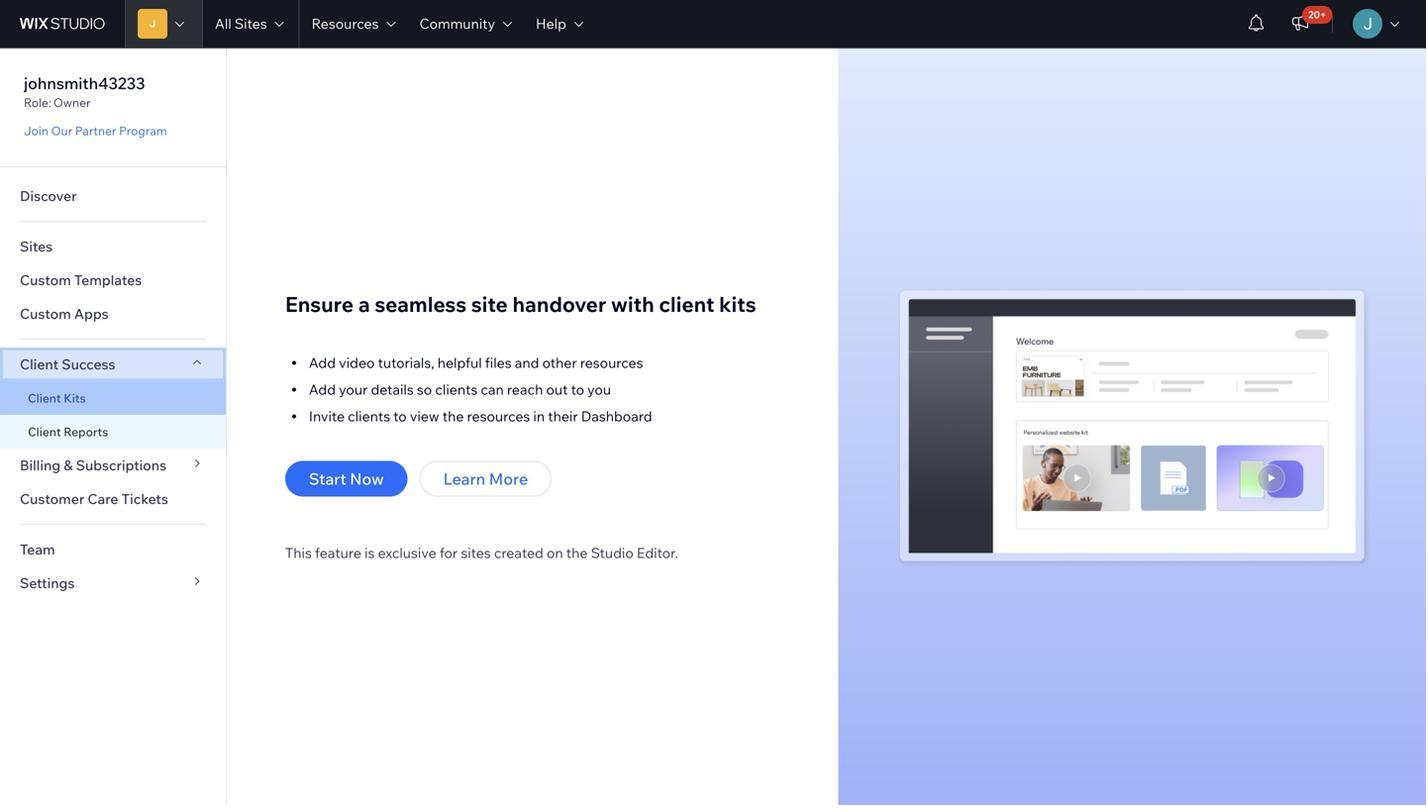 Task type: describe. For each thing, give the bounding box(es) containing it.
help button
[[524, 0, 595, 48]]

your
[[339, 381, 368, 398]]

johnsmith43233 role: owner
[[24, 73, 145, 110]]

exclusive
[[378, 544, 437, 562]]

discover link
[[0, 179, 226, 213]]

templates
[[74, 271, 142, 289]]

team link
[[0, 533, 226, 567]]

1 add from the top
[[309, 354, 336, 371]]

in
[[533, 408, 545, 425]]

view
[[410, 408, 439, 425]]

0 vertical spatial to
[[571, 381, 584, 398]]

learn
[[443, 469, 486, 489]]

j
[[149, 17, 156, 30]]

studio
[[591, 544, 634, 562]]

with
[[611, 291, 654, 317]]

customer care tickets link
[[0, 482, 226, 516]]

files
[[485, 354, 512, 371]]

client for client success
[[20, 356, 59, 373]]

settings
[[20, 575, 75, 592]]

now
[[350, 469, 384, 489]]

sidebar element
[[0, 48, 227, 805]]

&
[[64, 457, 73, 474]]

client
[[659, 291, 715, 317]]

custom apps
[[20, 305, 109, 322]]

apps
[[74, 305, 109, 322]]

0 vertical spatial resources
[[580, 354, 643, 371]]

add video tutorials, helpful files and other resources add your details so clients can reach out to you invite clients to view the resources in their dashboard
[[309, 354, 652, 425]]

billing
[[20, 457, 61, 474]]

partner
[[75, 123, 116, 138]]

settings button
[[0, 567, 226, 600]]

created
[[494, 544, 544, 562]]

program
[[119, 123, 167, 138]]

can
[[481, 381, 504, 398]]

for
[[440, 544, 458, 562]]

custom apps link
[[0, 297, 226, 331]]

johnsmith43233
[[24, 73, 145, 93]]

so
[[417, 381, 432, 398]]

reports
[[64, 424, 108, 439]]

resources
[[312, 15, 379, 32]]

start now
[[309, 469, 384, 489]]

helpful
[[438, 354, 482, 371]]

join our partner program button
[[24, 122, 167, 140]]

custom for custom templates
[[20, 271, 71, 289]]

join our partner program
[[24, 123, 167, 138]]

our
[[51, 123, 72, 138]]

handover
[[513, 291, 607, 317]]

ensure
[[285, 291, 354, 317]]

2 add from the top
[[309, 381, 336, 398]]

video
[[339, 354, 375, 371]]

site
[[471, 291, 508, 317]]

kits
[[719, 291, 756, 317]]

client kits
[[28, 391, 86, 406]]

other
[[542, 354, 577, 371]]

feature
[[315, 544, 361, 562]]

start now button
[[285, 461, 408, 497]]

billing & subscriptions button
[[0, 449, 226, 482]]

learn more
[[443, 469, 528, 489]]

all
[[215, 15, 232, 32]]

team
[[20, 541, 55, 558]]

custom templates
[[20, 271, 142, 289]]

sites link
[[0, 230, 226, 263]]

j button
[[125, 0, 202, 48]]



Task type: vqa. For each thing, say whether or not it's contained in the screenshot.
the bottom Save button
no



Task type: locate. For each thing, give the bounding box(es) containing it.
1 vertical spatial add
[[309, 381, 336, 398]]

2 vertical spatial client
[[28, 424, 61, 439]]

0 horizontal spatial clients
[[348, 408, 390, 425]]

customer
[[20, 490, 84, 508]]

clients down the helpful
[[435, 381, 478, 398]]

client reports link
[[0, 415, 226, 449]]

billing & subscriptions
[[20, 457, 167, 474]]

custom
[[20, 271, 71, 289], [20, 305, 71, 322]]

clients down your
[[348, 408, 390, 425]]

0 horizontal spatial the
[[443, 408, 464, 425]]

more
[[489, 469, 528, 489]]

editor.
[[637, 544, 678, 562]]

dashboard
[[581, 408, 652, 425]]

custom up "custom apps"
[[20, 271, 71, 289]]

add up invite on the bottom of page
[[309, 381, 336, 398]]

client up client kits
[[20, 356, 59, 373]]

1 vertical spatial resources
[[467, 408, 530, 425]]

client
[[20, 356, 59, 373], [28, 391, 61, 406], [28, 424, 61, 439]]

the right on
[[566, 544, 588, 562]]

client success button
[[0, 348, 226, 381]]

0 vertical spatial sites
[[235, 15, 267, 32]]

resources up you
[[580, 354, 643, 371]]

tickets
[[121, 490, 168, 508]]

to
[[571, 381, 584, 398], [393, 408, 407, 425]]

1 vertical spatial clients
[[348, 408, 390, 425]]

invite
[[309, 408, 345, 425]]

and
[[515, 354, 539, 371]]

this feature is exclusive for sites created on the studio editor.
[[285, 544, 678, 562]]

sites inside sidebar "element"
[[20, 238, 53, 255]]

0 vertical spatial the
[[443, 408, 464, 425]]

sites down discover
[[20, 238, 53, 255]]

1 horizontal spatial clients
[[435, 381, 478, 398]]

resources down can
[[467, 408, 530, 425]]

help
[[536, 15, 567, 32]]

the
[[443, 408, 464, 425], [566, 544, 588, 562]]

this
[[285, 544, 312, 562]]

to right the "out" on the top of the page
[[571, 381, 584, 398]]

their
[[548, 408, 578, 425]]

is
[[365, 544, 375, 562]]

client left kits
[[28, 391, 61, 406]]

1 horizontal spatial the
[[566, 544, 588, 562]]

0 horizontal spatial to
[[393, 408, 407, 425]]

1 horizontal spatial to
[[571, 381, 584, 398]]

custom left apps on the top left of page
[[20, 305, 71, 322]]

1 vertical spatial the
[[566, 544, 588, 562]]

0 vertical spatial clients
[[435, 381, 478, 398]]

2 custom from the top
[[20, 305, 71, 322]]

the inside add video tutorials, helpful files and other resources add your details so clients can reach out to you invite clients to view the resources in their dashboard
[[443, 408, 464, 425]]

clients
[[435, 381, 478, 398], [348, 408, 390, 425]]

ensure a seamless site handover with client kits
[[285, 291, 756, 317]]

0 vertical spatial client
[[20, 356, 59, 373]]

learn more link
[[420, 461, 552, 497]]

the right view
[[443, 408, 464, 425]]

1 vertical spatial to
[[393, 408, 407, 425]]

customer care tickets
[[20, 490, 168, 508]]

role:
[[24, 95, 51, 110]]

client inside dropdown button
[[20, 356, 59, 373]]

out
[[546, 381, 568, 398]]

discover
[[20, 187, 77, 205]]

sites
[[461, 544, 491, 562]]

custom for custom apps
[[20, 305, 71, 322]]

add
[[309, 354, 336, 371], [309, 381, 336, 398]]

to left view
[[393, 408, 407, 425]]

on
[[547, 544, 563, 562]]

client for client reports
[[28, 424, 61, 439]]

custom templates link
[[0, 263, 226, 297]]

1 custom from the top
[[20, 271, 71, 289]]

0 horizontal spatial sites
[[20, 238, 53, 255]]

subscriptions
[[76, 457, 167, 474]]

start
[[309, 469, 346, 489]]

sites right 'all'
[[235, 15, 267, 32]]

details
[[371, 381, 414, 398]]

client up 'billing'
[[28, 424, 61, 439]]

sites
[[235, 15, 267, 32], [20, 238, 53, 255]]

reach
[[507, 381, 543, 398]]

care
[[88, 490, 118, 508]]

seamless
[[375, 291, 467, 317]]

client for client kits
[[28, 391, 61, 406]]

1 horizontal spatial resources
[[580, 354, 643, 371]]

you
[[588, 381, 611, 398]]

a
[[358, 291, 370, 317]]

client success
[[20, 356, 115, 373]]

0 vertical spatial add
[[309, 354, 336, 371]]

1 vertical spatial client
[[28, 391, 61, 406]]

all sites
[[215, 15, 267, 32]]

owner
[[53, 95, 91, 110]]

join
[[24, 123, 48, 138]]

1 horizontal spatial sites
[[235, 15, 267, 32]]

resources
[[580, 354, 643, 371], [467, 408, 530, 425]]

client reports
[[28, 424, 108, 439]]

0 vertical spatial custom
[[20, 271, 71, 289]]

add left video
[[309, 354, 336, 371]]

1 vertical spatial sites
[[20, 238, 53, 255]]

community
[[420, 15, 495, 32]]

client kits link
[[0, 381, 226, 415]]

tutorials,
[[378, 354, 434, 371]]

20+
[[1309, 8, 1327, 21]]

success
[[62, 356, 115, 373]]

kits
[[64, 391, 86, 406]]

0 horizontal spatial resources
[[467, 408, 530, 425]]

1 vertical spatial custom
[[20, 305, 71, 322]]



